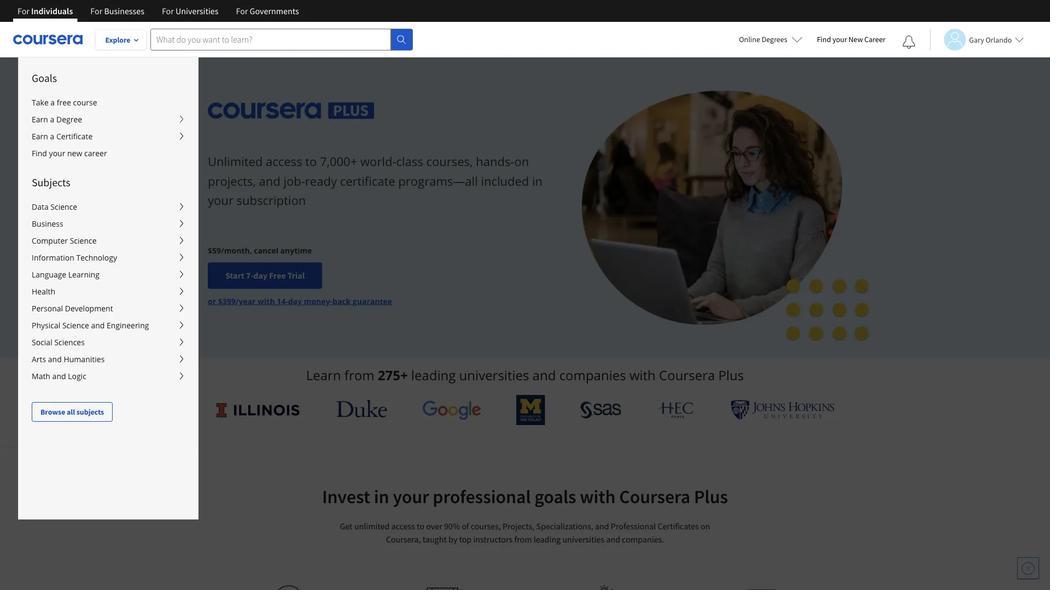 Task type: describe. For each thing, give the bounding box(es) containing it.
help center image
[[1022, 562, 1035, 575]]

2 vertical spatial with
[[580, 485, 616, 509]]

$399
[[218, 296, 236, 306]]

professional
[[433, 485, 531, 509]]

get unlimited access to over 90% of courses, projects, specializations, and professional certificates on coursera, taught by top instructors from leading universities and companies.
[[340, 521, 710, 545]]

show notifications image
[[903, 36, 916, 49]]

of
[[462, 521, 469, 532]]

learn anything image
[[274, 586, 304, 591]]

companies.
[[622, 534, 664, 545]]

your inside unlimited access to 7,000+ world-class courses, hands-on projects, and job-ready certificate programs—all included in your subscription
[[208, 192, 233, 208]]

gary orlando
[[969, 35, 1012, 45]]

over
[[426, 521, 442, 532]]

or
[[208, 296, 216, 306]]

on inside unlimited access to 7,000+ world-class courses, hands-on projects, and job-ready certificate programs—all included in your subscription
[[514, 154, 529, 170]]

for for businesses
[[90, 5, 102, 16]]

for for governments
[[236, 5, 248, 16]]

2 horizontal spatial with
[[630, 367, 656, 385]]

explore
[[105, 35, 130, 45]]

access inside unlimited access to 7,000+ world-class courses, hands-on projects, and job-ready certificate programs—all included in your subscription
[[266, 154, 302, 170]]

coursera,
[[386, 534, 421, 545]]

universities
[[176, 5, 219, 16]]

back
[[333, 296, 351, 306]]

275+
[[378, 367, 408, 385]]

0 vertical spatial plus
[[719, 367, 744, 385]]

/month,
[[221, 245, 252, 256]]

0 horizontal spatial from
[[345, 367, 374, 385]]

0 vertical spatial coursera
[[659, 367, 715, 385]]

find your new career
[[817, 34, 886, 44]]

trial
[[288, 270, 305, 281]]

guarantee
[[353, 296, 392, 306]]

access inside get unlimited access to over 90% of courses, projects, specializations, and professional certificates on coursera, taught by top instructors from leading universities and companies.
[[391, 521, 415, 532]]

companies
[[559, 367, 626, 385]]

learn
[[306, 367, 341, 385]]

subscription
[[237, 192, 306, 208]]

for for individuals
[[18, 5, 29, 16]]

1 vertical spatial plus
[[694, 485, 728, 509]]

universities inside get unlimited access to over 90% of courses, projects, specializations, and professional certificates on coursera, taught by top instructors from leading universities and companies.
[[563, 534, 605, 545]]

for individuals
[[18, 5, 73, 16]]

top
[[459, 534, 472, 545]]

governments
[[250, 5, 299, 16]]

start
[[225, 270, 244, 281]]

14-
[[277, 296, 288, 306]]

individuals
[[31, 5, 73, 16]]

hands-
[[476, 154, 514, 170]]

anytime
[[280, 245, 312, 256]]

7,000+
[[320, 154, 357, 170]]

sas image
[[580, 402, 622, 419]]

on inside get unlimited access to over 90% of courses, projects, specializations, and professional certificates on coursera, taught by top instructors from leading universities and companies.
[[701, 521, 710, 532]]

online degrees
[[739, 34, 787, 44]]

gary
[[969, 35, 984, 45]]

university of michigan image
[[516, 395, 545, 426]]

unlimited
[[208, 154, 263, 170]]

$59 /month, cancel anytime
[[208, 245, 312, 256]]

unlimited access to 7,000+ world-class courses, hands-on projects, and job-ready certificate programs—all included in your subscription
[[208, 154, 543, 208]]

and inside unlimited access to 7,000+ world-class courses, hands-on projects, and job-ready certificate programs—all included in your subscription
[[259, 173, 280, 189]]

$59
[[208, 245, 221, 256]]

for universities
[[162, 5, 219, 16]]

free
[[269, 270, 286, 281]]

for businesses
[[90, 5, 144, 16]]

to inside unlimited access to 7,000+ world-class courses, hands-on projects, and job-ready certificate programs—all included in your subscription
[[305, 154, 317, 170]]

day inside start 7-day free trial button
[[253, 270, 267, 281]]

new
[[849, 34, 863, 44]]

and down professional
[[606, 534, 620, 545]]

specializations,
[[536, 521, 593, 532]]

invest
[[322, 485, 370, 509]]

projects,
[[503, 521, 535, 532]]

money-
[[304, 296, 333, 306]]

find your new career link
[[812, 33, 891, 46]]

degrees
[[762, 34, 787, 44]]

save money image
[[427, 588, 466, 591]]

invest in your professional goals with coursera plus
[[322, 485, 728, 509]]

job-
[[284, 173, 305, 189]]

leading inside get unlimited access to over 90% of courses, projects, specializations, and professional certificates on coursera, taught by top instructors from leading universities and companies.
[[534, 534, 561, 545]]

courses, inside get unlimited access to over 90% of courses, projects, specializations, and professional certificates on coursera, taught by top instructors from leading universities and companies.
[[471, 521, 501, 532]]



Task type: locate. For each thing, give the bounding box(es) containing it.
courses, up programs—all
[[426, 154, 473, 170]]

from down projects,
[[514, 534, 532, 545]]

0 horizontal spatial access
[[266, 154, 302, 170]]

with left 14-
[[258, 296, 275, 306]]

1 vertical spatial leading
[[534, 534, 561, 545]]

1 vertical spatial courses,
[[471, 521, 501, 532]]

to left over
[[417, 521, 424, 532]]

to inside get unlimited access to over 90% of courses, projects, specializations, and professional certificates on coursera, taught by top instructors from leading universities and companies.
[[417, 521, 424, 532]]

0 vertical spatial courses,
[[426, 154, 473, 170]]

coursera
[[659, 367, 715, 385], [619, 485, 690, 509]]

online
[[739, 34, 760, 44]]

for left the universities
[[162, 5, 174, 16]]

or $399 /year with 14-day money-back guarantee
[[208, 296, 392, 306]]

from left '275+'
[[345, 367, 374, 385]]

access
[[266, 154, 302, 170], [391, 521, 415, 532]]

1 horizontal spatial to
[[417, 521, 424, 532]]

1 horizontal spatial universities
[[563, 534, 605, 545]]

1 horizontal spatial in
[[532, 173, 543, 189]]

0 horizontal spatial day
[[253, 270, 267, 281]]

7-
[[246, 270, 253, 281]]

certificates
[[658, 521, 699, 532]]

1 vertical spatial to
[[417, 521, 424, 532]]

1 horizontal spatial day
[[288, 296, 302, 306]]

1 vertical spatial day
[[288, 296, 302, 306]]

for
[[18, 5, 29, 16], [90, 5, 102, 16], [162, 5, 174, 16], [236, 5, 248, 16]]

1 horizontal spatial on
[[701, 521, 710, 532]]

start 7-day free trial
[[225, 270, 305, 281]]

with
[[258, 296, 275, 306], [630, 367, 656, 385], [580, 485, 616, 509]]

None search field
[[150, 29, 413, 51]]

1 horizontal spatial access
[[391, 521, 415, 532]]

and
[[259, 173, 280, 189], [533, 367, 556, 385], [595, 521, 609, 532], [606, 534, 620, 545]]

1 vertical spatial with
[[630, 367, 656, 385]]

your down projects,
[[208, 192, 233, 208]]

class
[[396, 154, 423, 170]]

0 vertical spatial with
[[258, 296, 275, 306]]

programs—all
[[398, 173, 478, 189]]

online degrees button
[[730, 27, 812, 51]]

90%
[[444, 521, 460, 532]]

0 vertical spatial in
[[532, 173, 543, 189]]

What do you want to learn? text field
[[150, 29, 391, 51]]

coursera up professional
[[619, 485, 690, 509]]

in
[[532, 173, 543, 189], [374, 485, 389, 509]]

3 for from the left
[[162, 5, 174, 16]]

1 vertical spatial access
[[391, 521, 415, 532]]

courses, up 'instructors'
[[471, 521, 501, 532]]

ready
[[305, 173, 337, 189]]

4 for from the left
[[236, 5, 248, 16]]

1 vertical spatial universities
[[563, 534, 605, 545]]

0 horizontal spatial with
[[258, 296, 275, 306]]

career
[[865, 34, 886, 44]]

0 vertical spatial from
[[345, 367, 374, 385]]

access up the coursera,
[[391, 521, 415, 532]]

1 vertical spatial coursera
[[619, 485, 690, 509]]

orlando
[[986, 35, 1012, 45]]

duke university image
[[336, 400, 387, 418]]

0 horizontal spatial leading
[[411, 367, 456, 385]]

1 horizontal spatial from
[[514, 534, 532, 545]]

businesses
[[104, 5, 144, 16]]

1 horizontal spatial with
[[580, 485, 616, 509]]

/year
[[236, 296, 256, 306]]

flexible learning image
[[585, 586, 623, 591]]

learn from 275+ leading universities and companies with coursera plus
[[306, 367, 744, 385]]

to up ready
[[305, 154, 317, 170]]

leading
[[411, 367, 456, 385], [534, 534, 561, 545]]

in inside unlimited access to 7,000+ world-class courses, hands-on projects, and job-ready certificate programs—all included in your subscription
[[532, 173, 543, 189]]

0 horizontal spatial your
[[208, 192, 233, 208]]

0 horizontal spatial to
[[305, 154, 317, 170]]

0 vertical spatial leading
[[411, 367, 456, 385]]

taught
[[423, 534, 447, 545]]

1 vertical spatial on
[[701, 521, 710, 532]]

from inside get unlimited access to over 90% of courses, projects, specializations, and professional certificates on coursera, taught by top instructors from leading universities and companies.
[[514, 534, 532, 545]]

1 horizontal spatial your
[[393, 485, 429, 509]]

goals
[[535, 485, 576, 509]]

0 vertical spatial to
[[305, 154, 317, 170]]

1 for from the left
[[18, 5, 29, 16]]

and up subscription
[[259, 173, 280, 189]]

1 vertical spatial from
[[514, 534, 532, 545]]

included
[[481, 173, 529, 189]]

coursera plus image
[[208, 103, 375, 119]]

your right find
[[833, 34, 847, 44]]

explore button
[[96, 30, 146, 50]]

on
[[514, 154, 529, 170], [701, 521, 710, 532]]

universities down the specializations, at the right
[[563, 534, 605, 545]]

in up unlimited at bottom left
[[374, 485, 389, 509]]

johns hopkins university image
[[731, 400, 835, 421]]

in right included
[[532, 173, 543, 189]]

get
[[340, 521, 353, 532]]

1 vertical spatial your
[[208, 192, 233, 208]]

hec paris image
[[657, 399, 696, 422]]

2 horizontal spatial your
[[833, 34, 847, 44]]

0 horizontal spatial in
[[374, 485, 389, 509]]

for left individuals
[[18, 5, 29, 16]]

cancel
[[254, 245, 278, 256]]

2 for from the left
[[90, 5, 102, 16]]

0 horizontal spatial universities
[[459, 367, 529, 385]]

projects,
[[208, 173, 256, 189]]

0 horizontal spatial on
[[514, 154, 529, 170]]

coursera up hec paris "image"
[[659, 367, 715, 385]]

google image
[[422, 400, 481, 421]]

unlimited
[[354, 521, 390, 532]]

plus
[[719, 367, 744, 385], [694, 485, 728, 509]]

for left governments
[[236, 5, 248, 16]]

access up job-
[[266, 154, 302, 170]]

your
[[833, 34, 847, 44], [208, 192, 233, 208], [393, 485, 429, 509]]

1 horizontal spatial leading
[[534, 534, 561, 545]]

courses,
[[426, 154, 473, 170], [471, 521, 501, 532]]

start 7-day free trial button
[[208, 263, 322, 289]]

0 vertical spatial on
[[514, 154, 529, 170]]

2 vertical spatial your
[[393, 485, 429, 509]]

on up included
[[514, 154, 529, 170]]

to
[[305, 154, 317, 170], [417, 521, 424, 532]]

find
[[817, 34, 831, 44]]

1 vertical spatial in
[[374, 485, 389, 509]]

0 vertical spatial your
[[833, 34, 847, 44]]

for for universities
[[162, 5, 174, 16]]

world-
[[360, 154, 396, 170]]

your up over
[[393, 485, 429, 509]]

by
[[449, 534, 457, 545]]

universities up university of michigan image
[[459, 367, 529, 385]]

professional
[[611, 521, 656, 532]]

from
[[345, 367, 374, 385], [514, 534, 532, 545]]

0 vertical spatial day
[[253, 270, 267, 281]]

universities
[[459, 367, 529, 385], [563, 534, 605, 545]]

leading up google image
[[411, 367, 456, 385]]

instructors
[[473, 534, 513, 545]]

0 vertical spatial universities
[[459, 367, 529, 385]]

courses, inside unlimited access to 7,000+ world-class courses, hands-on projects, and job-ready certificate programs—all included in your subscription
[[426, 154, 473, 170]]

gary orlando button
[[930, 29, 1024, 51]]

for governments
[[236, 5, 299, 16]]

leading down the specializations, at the right
[[534, 534, 561, 545]]

day
[[253, 270, 267, 281], [288, 296, 302, 306]]

0 vertical spatial access
[[266, 154, 302, 170]]

and up university of michigan image
[[533, 367, 556, 385]]

with right goals
[[580, 485, 616, 509]]

university of illinois at urbana-champaign image
[[216, 402, 301, 419]]

day left money- at bottom left
[[288, 296, 302, 306]]

day left free
[[253, 270, 267, 281]]

certificate
[[340, 173, 395, 189]]

and left professional
[[595, 521, 609, 532]]

on right certificates
[[701, 521, 710, 532]]

banner navigation
[[9, 0, 308, 22]]

coursera image
[[13, 31, 83, 48]]

for left businesses at the left top of page
[[90, 5, 102, 16]]

with right companies
[[630, 367, 656, 385]]



Task type: vqa. For each thing, say whether or not it's contained in the screenshot.
NOV
no



